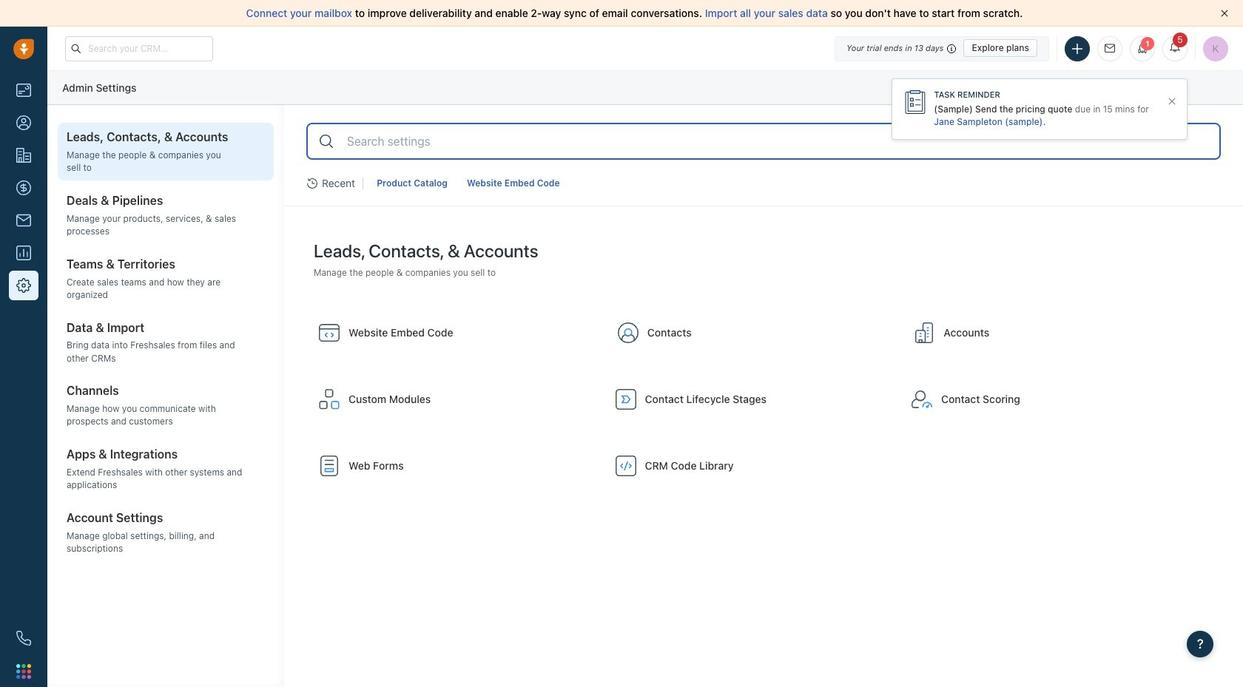 Task type: locate. For each thing, give the bounding box(es) containing it.
Search your CRM... text field
[[65, 36, 213, 61]]

close image
[[1222, 10, 1229, 17]]

build unique modules tailored to your business operations image
[[318, 388, 341, 412]]

a set of code libraries to add, track and update contacts image
[[614, 455, 638, 479]]

freshworks switcher image
[[16, 665, 31, 679]]

send email image
[[1105, 44, 1116, 54]]



Task type: describe. For each thing, give the bounding box(es) containing it.
manage &amp; customize fields associated with accounts image
[[913, 322, 937, 345]]

phone image
[[16, 631, 31, 646]]

use freddy's ai/ml capabilities to give your contacts a score out of 100 image
[[911, 388, 934, 412]]

Search settings text field
[[346, 132, 1209, 151]]

phone element
[[9, 624, 38, 654]]

close image
[[1169, 98, 1176, 105]]

integrate your website with the crm to capture leads image
[[318, 322, 341, 345]]

automatically create contacts when website visitors sign up image
[[318, 455, 341, 479]]

manage &amp; customize fields associated with contacts image
[[617, 322, 640, 345]]

set up stages and milestones to track your contact's journey image
[[614, 388, 638, 412]]



